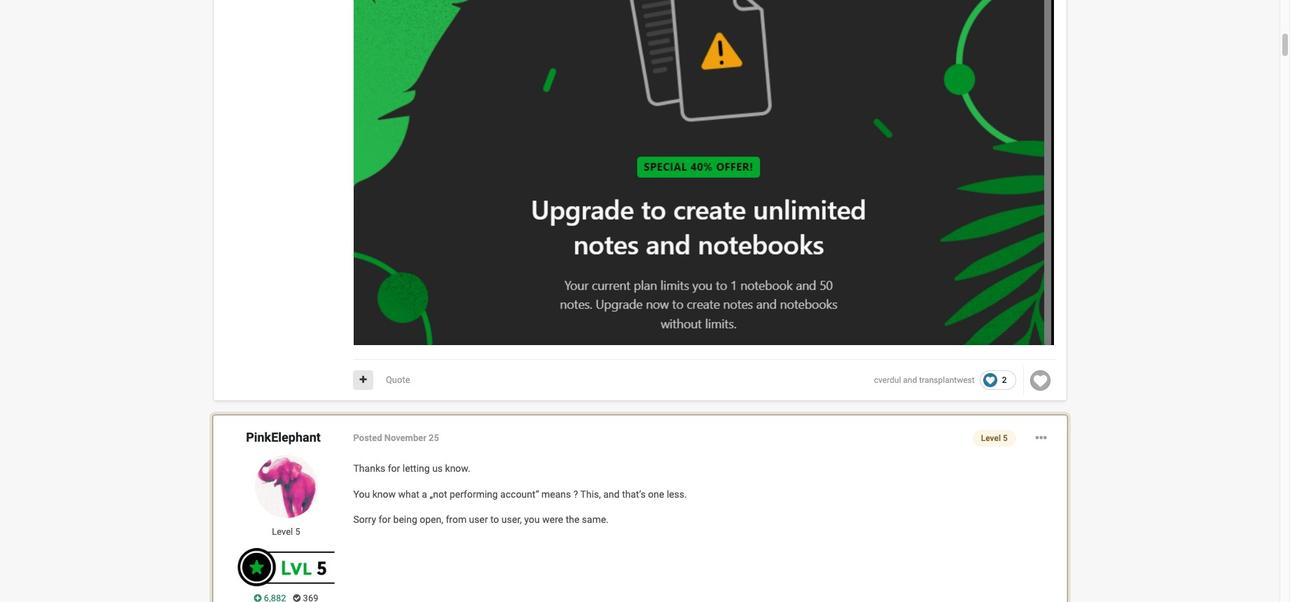 Task type: vqa. For each thing, say whether or not it's contained in the screenshot.
performing
yes



Task type: locate. For each thing, give the bounding box(es) containing it.
2
[[1002, 375, 1007, 385]]

user,
[[502, 514, 522, 525]]

one
[[648, 489, 665, 500]]

multiquote image
[[360, 376, 367, 385]]

1 vertical spatial 5
[[295, 527, 300, 537]]

0 horizontal spatial and
[[604, 489, 620, 500]]

0 vertical spatial level
[[981, 434, 1001, 444]]

and right cverdul link
[[903, 375, 917, 385]]

level
[[981, 434, 1001, 444], [272, 527, 293, 537]]

level 5
[[981, 434, 1008, 444], [272, 527, 300, 537]]

like image
[[983, 374, 997, 388]]

like image
[[1031, 370, 1051, 391]]

for for being
[[379, 514, 391, 525]]

1 vertical spatial for
[[379, 514, 391, 525]]

5 left more options... icon
[[1003, 434, 1008, 444]]

1 vertical spatial level 5
[[272, 527, 300, 537]]

0 vertical spatial level 5
[[981, 434, 1008, 444]]

a
[[422, 489, 427, 500]]

open,
[[420, 514, 443, 525]]

what
[[398, 489, 420, 500]]

1 horizontal spatial and
[[903, 375, 917, 385]]

thanks for letting us know.
[[353, 463, 471, 474]]

0 horizontal spatial level 5
[[272, 527, 300, 537]]

letting
[[403, 463, 430, 474]]

that's
[[622, 489, 646, 500]]

0 vertical spatial and
[[903, 375, 917, 385]]

pinkelephant link
[[246, 430, 321, 445]]

0 horizontal spatial level
[[272, 527, 293, 537]]

quote link
[[386, 375, 410, 385]]

1 vertical spatial level
[[272, 527, 293, 537]]

0 vertical spatial for
[[388, 463, 400, 474]]

1 horizontal spatial 5
[[1003, 434, 1008, 444]]

for left letting
[[388, 463, 400, 474]]

level 5 down pinkelephant image
[[272, 527, 300, 537]]

transplantwest
[[919, 375, 975, 385]]

and right "this,"
[[604, 489, 620, 500]]

1 vertical spatial and
[[604, 489, 620, 500]]

5
[[1003, 434, 1008, 444], [295, 527, 300, 537]]

level 5 left more options... icon
[[981, 434, 1008, 444]]

1 horizontal spatial level
[[981, 434, 1001, 444]]

level down pinkelephant image
[[272, 527, 293, 537]]

pinkelephant image
[[255, 455, 318, 519]]

know.
[[445, 463, 471, 474]]

from
[[446, 514, 467, 525]]

cverdul and transplantwest
[[874, 375, 975, 385]]

and
[[903, 375, 917, 385], [604, 489, 620, 500]]

performing
[[450, 489, 498, 500]]

for right sorry
[[379, 514, 391, 525]]

the
[[566, 514, 580, 525]]

user
[[469, 514, 488, 525]]

screenshot 2023-11-25 112620.png image
[[353, 0, 1054, 345]]

level left more options... icon
[[981, 434, 1001, 444]]

transplantwest link
[[919, 375, 975, 385]]

1 horizontal spatial level 5
[[981, 434, 1008, 444]]

5 down pinkelephant image
[[295, 527, 300, 537]]

{# [1:solution][?:solutions]} image
[[293, 594, 301, 603]]

sorry for being open, from user to user, you were the same.
[[353, 514, 609, 525]]

november
[[384, 433, 426, 444]]

for
[[388, 463, 400, 474], [379, 514, 391, 525]]

thanks
[[353, 463, 385, 474]]



Task type: describe. For each thing, give the bounding box(es) containing it.
us
[[432, 463, 443, 474]]

you
[[524, 514, 540, 525]]

more options... image
[[1036, 430, 1047, 447]]

„not
[[430, 489, 447, 500]]

member's total reputation image
[[254, 594, 262, 603]]

were
[[542, 514, 563, 525]]

2 link
[[980, 370, 1016, 391]]

same.
[[582, 514, 609, 525]]

being
[[393, 514, 417, 525]]

posted november 25
[[353, 433, 439, 444]]

?
[[574, 489, 578, 500]]

to
[[491, 514, 499, 525]]

cverdul
[[874, 375, 901, 385]]

0 horizontal spatial 5
[[295, 527, 300, 537]]

account"
[[500, 489, 539, 500]]

less.
[[667, 489, 687, 500]]

you know what a „not performing account" means ? this, and that's one less.
[[353, 489, 687, 500]]

for for letting
[[388, 463, 400, 474]]

means
[[542, 489, 571, 500]]

sorry
[[353, 514, 376, 525]]

cverdul link
[[874, 375, 901, 385]]

25
[[429, 433, 439, 444]]

know
[[372, 489, 396, 500]]

posted
[[353, 433, 382, 444]]

you
[[353, 489, 370, 500]]

quote
[[386, 375, 410, 385]]

pinkelephant
[[246, 430, 321, 445]]

0 vertical spatial 5
[[1003, 434, 1008, 444]]

this,
[[580, 489, 601, 500]]



